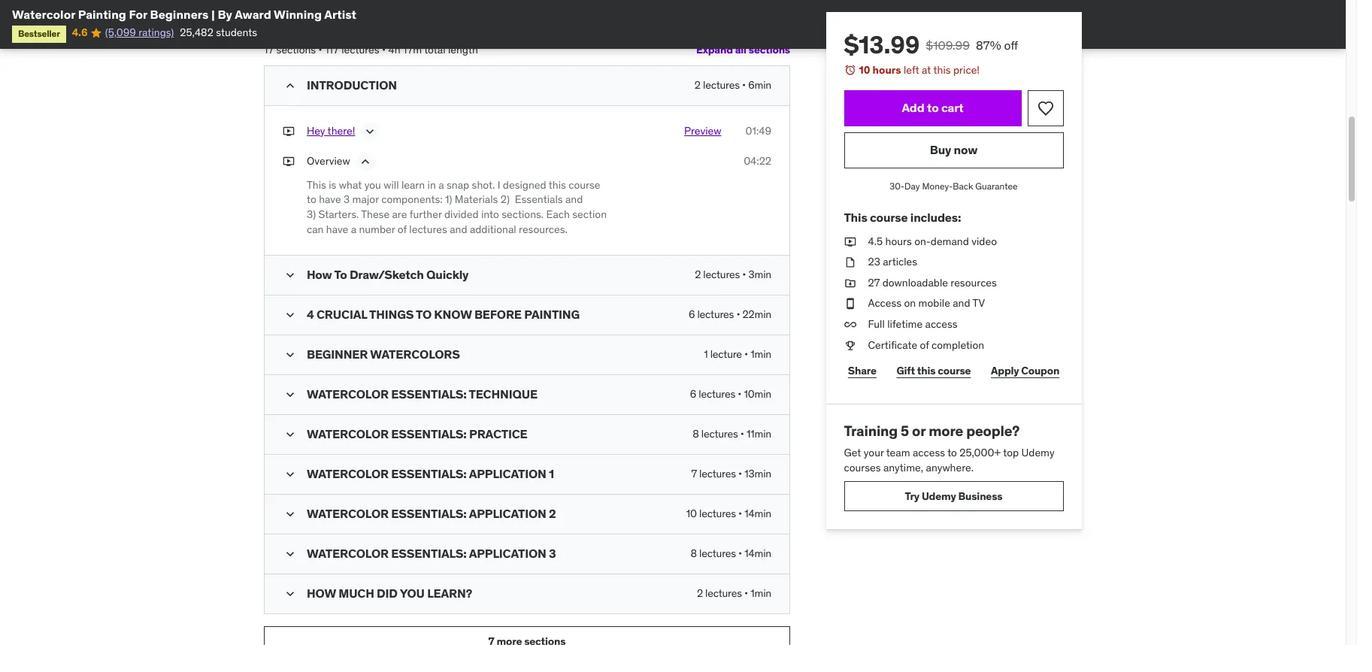 Task type: describe. For each thing, give the bounding box(es) containing it.
additional
[[470, 222, 517, 236]]

certificate
[[869, 338, 918, 352]]

6 for watercolor essentials: technique
[[690, 388, 697, 401]]

10 for 10 lectures • 14min
[[687, 507, 697, 521]]

2 for introduction
[[695, 78, 701, 92]]

87%
[[977, 38, 1002, 53]]

30-
[[890, 180, 905, 192]]

your
[[865, 446, 885, 460]]

left
[[905, 63, 920, 77]]

i
[[498, 178, 501, 192]]

certificate of completion
[[869, 338, 985, 352]]

lectures for watercolor essentials:  application 2
[[700, 507, 736, 521]]

gift
[[897, 364, 916, 377]]

1min for beginner watercolors
[[751, 348, 772, 361]]

small image for introduction
[[283, 78, 298, 93]]

hey there!
[[307, 124, 355, 138]]

7 lectures • 13min
[[692, 467, 772, 481]]

articles
[[884, 255, 918, 269]]

14min for watercolor essentials:  application 2
[[745, 507, 772, 521]]

0 vertical spatial access
[[926, 317, 958, 331]]

30-day money-back guarantee
[[890, 180, 1019, 192]]

introduction
[[307, 77, 397, 92]]

04:22
[[744, 154, 772, 168]]

beginner watercolors
[[307, 347, 460, 362]]

xsmall image left access
[[845, 297, 857, 311]]

beginners
[[150, 7, 209, 22]]

small image for beginner watercolors
[[283, 348, 298, 363]]

business
[[959, 490, 1003, 503]]

1 horizontal spatial 3
[[549, 546, 556, 561]]

xsmall image for 4.5
[[845, 234, 857, 249]]

share
[[849, 364, 877, 377]]

1 vertical spatial have
[[326, 222, 349, 236]]

17
[[264, 43, 274, 56]]

now
[[955, 142, 978, 157]]

how
[[307, 267, 332, 282]]

essentials: for 3
[[391, 546, 467, 561]]

full lifetime access
[[869, 317, 958, 331]]

off
[[1005, 38, 1019, 53]]

winning
[[274, 7, 322, 22]]

application for 3
[[469, 546, 547, 561]]

• for introduction
[[742, 78, 746, 92]]

cart
[[942, 100, 964, 115]]

lectures right the 117
[[342, 43, 380, 56]]

6 for 4 crucial things to know before painting
[[689, 308, 695, 321]]

6 lectures • 10min
[[690, 388, 772, 401]]

downloadable
[[883, 276, 949, 289]]

application for 1
[[469, 467, 547, 482]]

• for watercolor essentials: technique
[[738, 388, 742, 401]]

1 vertical spatial 1
[[549, 467, 554, 482]]

2 for how much did you learn?
[[697, 587, 703, 600]]

hours for 4.5
[[886, 234, 913, 248]]

at
[[923, 63, 932, 77]]

xsmall image left hey
[[283, 124, 295, 139]]

expand all sections button
[[697, 35, 791, 65]]

course content
[[264, 0, 394, 23]]

expand all sections
[[697, 43, 791, 57]]

6 lectures • 22min
[[689, 308, 772, 321]]

by
[[218, 7, 232, 22]]

what
[[339, 178, 362, 192]]

$109.99
[[927, 38, 971, 53]]

how
[[307, 586, 336, 601]]

4.6
[[72, 26, 87, 39]]

divided
[[445, 208, 479, 221]]

22min
[[743, 308, 772, 321]]

this for this course includes:
[[845, 210, 868, 225]]

3 inside "this is what you will learn in a snap shot. i designed this course to have 3 major components: 1) materials 2)  essentials and 3) starters. these are further divided into sections. each section can have a number of lectures and additional resources."
[[344, 193, 350, 206]]

people?
[[967, 422, 1021, 440]]

team
[[887, 446, 911, 460]]

draw/sketch
[[350, 267, 424, 282]]

guarantee
[[976, 180, 1019, 192]]

number
[[359, 222, 395, 236]]

lectures for 4 crucial things to know before painting
[[698, 308, 734, 321]]

small image for watercolor essentials: practice
[[283, 427, 298, 442]]

5
[[902, 422, 910, 440]]

technique
[[469, 387, 538, 402]]

get
[[845, 446, 862, 460]]

access
[[869, 297, 902, 310]]

1 lecture • 1min
[[704, 348, 772, 361]]

3) starters.
[[307, 208, 359, 221]]

gift this course
[[897, 364, 972, 377]]

know
[[434, 307, 472, 322]]

small image
[[283, 268, 298, 283]]

hours for 10
[[873, 63, 902, 77]]

resources.
[[519, 222, 568, 236]]

further
[[410, 208, 442, 221]]

4h 17m
[[389, 43, 422, 56]]

• for how to draw/sketch quickly
[[743, 268, 746, 281]]

$13.99 $109.99 87% off
[[845, 29, 1019, 60]]

watercolor
[[12, 7, 75, 22]]

xsmall image for certificate
[[845, 338, 857, 353]]

wishlist image
[[1037, 99, 1055, 117]]

access on mobile and tv
[[869, 297, 986, 310]]

essentials: for 2
[[391, 506, 467, 521]]

• for beginner watercolors
[[745, 348, 749, 361]]

before
[[475, 307, 522, 322]]

mobile
[[919, 297, 951, 310]]

anywhere.
[[927, 461, 975, 474]]

this course includes:
[[845, 210, 962, 225]]

share button
[[845, 356, 881, 386]]

small image for 4 crucial things to know before painting
[[283, 308, 298, 323]]

7
[[692, 467, 697, 481]]

course
[[264, 0, 324, 23]]

1 horizontal spatial course
[[871, 210, 909, 225]]

1min for how much did you learn?
[[751, 587, 772, 600]]

try
[[906, 490, 920, 503]]

xsmall image for full
[[845, 317, 857, 332]]

to inside "this is what you will learn in a snap shot. i designed this course to have 3 major components: 1) materials 2)  essentials and 3) starters. these are further divided into sections. each section can have a number of lectures and additional resources."
[[307, 193, 317, 206]]

bestseller
[[18, 28, 60, 39]]

2 for how to draw/sketch quickly
[[695, 268, 701, 281]]

10 lectures • 14min
[[687, 507, 772, 521]]

2 lectures • 6min
[[695, 78, 772, 92]]

watercolor for watercolor essentials: application 1
[[307, 467, 389, 482]]

of inside "this is what you will learn in a snap shot. i designed this course to have 3 major components: 1) materials 2)  essentials and 3) starters. these are further divided into sections. each section can have a number of lectures and additional resources."
[[398, 222, 407, 236]]

length
[[448, 43, 478, 56]]

lectures for how to draw/sketch quickly
[[704, 268, 740, 281]]

• for watercolor essentials: application 3
[[739, 547, 743, 561]]

1 horizontal spatial 1
[[704, 348, 708, 361]]

2 horizontal spatial and
[[954, 297, 971, 310]]

27 downloadable resources
[[869, 276, 998, 289]]

practice
[[469, 427, 528, 442]]

xsmall image left "overview"
[[283, 154, 295, 169]]

course inside 'link'
[[939, 364, 972, 377]]

• left the 117
[[319, 43, 323, 56]]

can
[[307, 222, 324, 236]]

8 lectures • 11min
[[693, 427, 772, 441]]

25,000+
[[960, 446, 1002, 460]]

1 horizontal spatial a
[[439, 178, 444, 192]]

day
[[905, 180, 921, 192]]

2 essentials: from the top
[[391, 427, 467, 442]]

watercolor for watercolor essentials: application 3
[[307, 546, 389, 561]]

add
[[903, 100, 925, 115]]



Task type: locate. For each thing, give the bounding box(es) containing it.
lectures down 8 lectures • 14min
[[706, 587, 742, 600]]

• left 10min
[[738, 388, 742, 401]]

0 vertical spatial a
[[439, 178, 444, 192]]

apply
[[992, 364, 1020, 377]]

5 small image from the top
[[283, 427, 298, 442]]

access inside training 5 or more people? get your team access to 25,000+ top udemy courses anytime, anywhere.
[[914, 446, 946, 460]]

award
[[235, 7, 271, 22]]

xsmall image for 27
[[845, 276, 857, 291]]

1min
[[751, 348, 772, 361], [751, 587, 772, 600]]

14min down '13min'
[[745, 507, 772, 521]]

sections right 17 at the left top of the page
[[276, 43, 316, 56]]

• for watercolor essentials: practice
[[741, 427, 745, 441]]

to
[[334, 267, 347, 282]]

8 up 7
[[693, 427, 699, 441]]

xsmall image left 23
[[845, 255, 857, 270]]

to
[[416, 307, 432, 322]]

training 5 or more people? get your team access to 25,000+ top udemy courses anytime, anywhere.
[[845, 422, 1055, 474]]

3 essentials: from the top
[[391, 467, 467, 482]]

0 vertical spatial and
[[566, 193, 583, 206]]

course inside "this is what you will learn in a snap shot. i designed this course to have 3 major components: 1) materials 2)  essentials and 3) starters. these are further divided into sections. each section can have a number of lectures and additional resources."
[[569, 178, 601, 192]]

essentials: up watercolor essentials: practice
[[391, 387, 467, 402]]

course up 4.5
[[871, 210, 909, 225]]

and down divided on the top left of page
[[450, 222, 468, 236]]

6min
[[749, 78, 772, 92]]

0 vertical spatial 10
[[860, 63, 871, 77]]

lectures left 10min
[[699, 388, 736, 401]]

lecture
[[711, 348, 742, 361]]

is
[[329, 178, 337, 192]]

lectures up lecture
[[698, 308, 734, 321]]

1 1min from the top
[[751, 348, 772, 361]]

how much did you learn?
[[307, 586, 472, 601]]

small image
[[283, 78, 298, 93], [283, 308, 298, 323], [283, 348, 298, 363], [283, 388, 298, 403], [283, 427, 298, 442], [283, 467, 298, 482], [283, 507, 298, 522], [283, 547, 298, 562], [283, 587, 298, 602]]

0 vertical spatial 8
[[693, 427, 699, 441]]

• for watercolor essentials: application 1
[[739, 467, 743, 481]]

essentials: up watercolor essentials: application 1
[[391, 427, 467, 442]]

0 horizontal spatial 10
[[687, 507, 697, 521]]

watercolor essentials: technique
[[307, 387, 538, 402]]

0 vertical spatial this
[[307, 178, 326, 192]]

8 for watercolor essentials: practice
[[693, 427, 699, 441]]

essentials: down watercolor essentials:  application 2
[[391, 546, 467, 561]]

essentials: down watercolor essentials: application 1
[[391, 506, 467, 521]]

have
[[319, 193, 341, 206], [326, 222, 349, 236]]

xsmall image
[[845, 234, 857, 249], [845, 276, 857, 291], [845, 317, 857, 332], [845, 338, 857, 353]]

lectures right 7
[[700, 467, 736, 481]]

4 crucial things to know before painting
[[307, 307, 580, 322]]

xsmall image left 4.5
[[845, 234, 857, 249]]

8 down 10 lectures • 14min
[[691, 547, 697, 561]]

0 vertical spatial this
[[934, 63, 952, 77]]

this
[[934, 63, 952, 77], [549, 178, 566, 192], [918, 364, 936, 377]]

this right gift
[[918, 364, 936, 377]]

1 vertical spatial udemy
[[923, 490, 957, 503]]

0 vertical spatial application
[[469, 467, 547, 482]]

1 vertical spatial course
[[871, 210, 909, 225]]

this inside 'link'
[[918, 364, 936, 377]]

0 horizontal spatial a
[[351, 222, 357, 236]]

course down "completion" on the bottom right
[[939, 364, 972, 377]]

sections
[[276, 43, 316, 56], [749, 43, 791, 57]]

1 vertical spatial 1min
[[751, 587, 772, 600]]

demand
[[931, 234, 970, 248]]

7 small image from the top
[[283, 507, 298, 522]]

1 vertical spatial this
[[845, 210, 868, 225]]

6 up 8 lectures • 11min
[[690, 388, 697, 401]]

small image for how much did you learn?
[[283, 587, 298, 602]]

xsmall image
[[283, 124, 295, 139], [283, 154, 295, 169], [845, 255, 857, 270], [845, 297, 857, 311]]

beginner
[[307, 347, 368, 362]]

2 xsmall image from the top
[[845, 276, 857, 291]]

learn
[[402, 178, 425, 192]]

this right at
[[934, 63, 952, 77]]

essentials: up watercolor essentials:  application 2
[[391, 467, 467, 482]]

1 vertical spatial 14min
[[745, 547, 772, 561]]

3 small image from the top
[[283, 348, 298, 363]]

• left 11min
[[741, 427, 745, 441]]

lectures for watercolor essentials: technique
[[699, 388, 736, 401]]

and up section
[[566, 193, 583, 206]]

hours up articles
[[886, 234, 913, 248]]

lectures for introduction
[[703, 78, 740, 92]]

10 down 7
[[687, 507, 697, 521]]

buy now button
[[845, 132, 1064, 168]]

section
[[573, 208, 607, 221]]

this inside "this is what you will learn in a snap shot. i designed this course to have 3 major components: 1) materials 2)  essentials and 3) starters. these are further divided into sections. each section can have a number of lectures and additional resources."
[[307, 178, 326, 192]]

watercolors
[[370, 347, 460, 362]]

access down the or
[[914, 446, 946, 460]]

shot.
[[472, 178, 495, 192]]

4 small image from the top
[[283, 388, 298, 403]]

6 down 2 lectures • 3min
[[689, 308, 695, 321]]

watercolor for watercolor essentials:  application 2
[[307, 506, 389, 521]]

2 lectures • 1min
[[697, 587, 772, 600]]

1 vertical spatial of
[[921, 338, 930, 352]]

crucial
[[317, 307, 367, 322]]

0 vertical spatial 6
[[689, 308, 695, 321]]

apply coupon button
[[988, 356, 1064, 386]]

1 vertical spatial 10
[[687, 507, 697, 521]]

this up "essentials"
[[549, 178, 566, 192]]

$13.99
[[845, 29, 921, 60]]

0 vertical spatial have
[[319, 193, 341, 206]]

• for 4 crucial things to know before painting
[[737, 308, 740, 321]]

anytime,
[[884, 461, 924, 474]]

watercolor
[[307, 387, 389, 402], [307, 427, 389, 442], [307, 467, 389, 482], [307, 506, 389, 521], [307, 546, 389, 561]]

training
[[845, 422, 899, 440]]

1 vertical spatial 8
[[691, 547, 697, 561]]

application for 2
[[469, 506, 547, 521]]

1 vertical spatial hours
[[886, 234, 913, 248]]

of down are
[[398, 222, 407, 236]]

25,482
[[180, 26, 213, 39]]

1 horizontal spatial to
[[928, 100, 940, 115]]

things
[[369, 307, 414, 322]]

small image for watercolor essentials:  application 2
[[283, 507, 298, 522]]

(5,099
[[105, 26, 136, 39]]

of down full lifetime access on the right of page
[[921, 338, 930, 352]]

• for how much did you learn?
[[745, 587, 749, 600]]

9 small image from the top
[[283, 587, 298, 602]]

painting
[[524, 307, 580, 322]]

• up 2 lectures • 1min
[[739, 547, 743, 561]]

this for this is what you will learn in a snap shot. i designed this course to have 3 major components: 1) materials 2)  essentials and 3) starters. these are further divided into sections. each section can have a number of lectures and additional resources.
[[307, 178, 326, 192]]

did
[[377, 586, 398, 601]]

3min
[[749, 268, 772, 281]]

to inside add to cart "button"
[[928, 100, 940, 115]]

add to cart
[[903, 100, 964, 115]]

much
[[339, 586, 374, 601]]

lectures left 11min
[[702, 427, 738, 441]]

all
[[735, 43, 747, 57]]

try udemy business link
[[845, 482, 1064, 512]]

• left 3min
[[743, 268, 746, 281]]

0 horizontal spatial udemy
[[923, 490, 957, 503]]

(5,099 ratings)
[[105, 26, 174, 39]]

have down 3) starters.
[[326, 222, 349, 236]]

23 articles
[[869, 255, 918, 269]]

11min
[[747, 427, 772, 441]]

to left cart
[[928, 100, 940, 115]]

lectures for how much did you learn?
[[706, 587, 742, 600]]

1 xsmall image from the top
[[845, 234, 857, 249]]

includes:
[[911, 210, 962, 225]]

3 application from the top
[[469, 546, 547, 561]]

lectures down expand
[[703, 78, 740, 92]]

2 watercolor from the top
[[307, 427, 389, 442]]

show lecture description image
[[363, 124, 378, 139]]

to up 3) starters.
[[307, 193, 317, 206]]

back
[[954, 180, 974, 192]]

1min down 8 lectures • 14min
[[751, 587, 772, 600]]

to inside training 5 or more people? get your team access to 25,000+ top udemy courses anytime, anywhere.
[[948, 446, 958, 460]]

how to draw/sketch quickly
[[307, 267, 469, 282]]

0 vertical spatial udemy
[[1022, 446, 1055, 460]]

there!
[[328, 124, 355, 138]]

• left 6min
[[742, 78, 746, 92]]

full
[[869, 317, 886, 331]]

learn?
[[427, 586, 472, 601]]

5 watercolor from the top
[[307, 546, 389, 561]]

lectures inside "this is what you will learn in a snap shot. i designed this course to have 3 major components: 1) materials 2)  essentials and 3) starters. these are further divided into sections. each section can have a number of lectures and additional resources."
[[409, 222, 447, 236]]

lectures up 8 lectures • 14min
[[700, 507, 736, 521]]

1 vertical spatial 3
[[549, 546, 556, 561]]

4 watercolor from the top
[[307, 506, 389, 521]]

1 14min from the top
[[745, 507, 772, 521]]

• right lecture
[[745, 348, 749, 361]]

lectures down 10 lectures • 14min
[[700, 547, 736, 561]]

total
[[424, 43, 446, 56]]

this inside "this is what you will learn in a snap shot. i designed this course to have 3 major components: 1) materials 2)  essentials and 3) starters. these are further divided into sections. each section can have a number of lectures and additional resources."
[[549, 178, 566, 192]]

lifetime
[[888, 317, 923, 331]]

|
[[211, 7, 215, 22]]

watercolor for watercolor essentials: practice
[[307, 427, 389, 442]]

6 small image from the top
[[283, 467, 298, 482]]

lectures for watercolor essentials: application 3
[[700, 547, 736, 561]]

overview
[[307, 154, 350, 168]]

watercolor for watercolor essentials: technique
[[307, 387, 389, 402]]

2 vertical spatial this
[[918, 364, 936, 377]]

2 14min from the top
[[745, 547, 772, 561]]

1 vertical spatial and
[[450, 222, 468, 236]]

• down 8 lectures • 14min
[[745, 587, 749, 600]]

1 vertical spatial this
[[549, 178, 566, 192]]

4 xsmall image from the top
[[845, 338, 857, 353]]

designed
[[503, 178, 547, 192]]

14min for watercolor essentials: application 3
[[745, 547, 772, 561]]

a left number
[[351, 222, 357, 236]]

• down '7 lectures • 13min'
[[739, 507, 743, 521]]

add to cart button
[[845, 90, 1022, 126]]

• left "22min"
[[737, 308, 740, 321]]

2 small image from the top
[[283, 308, 298, 323]]

udemy right try
[[923, 490, 957, 503]]

preview
[[685, 124, 722, 138]]

lectures left 3min
[[704, 268, 740, 281]]

and
[[566, 193, 583, 206], [450, 222, 468, 236], [954, 297, 971, 310]]

1 horizontal spatial and
[[566, 193, 583, 206]]

small image for watercolor essentials: application 1
[[283, 467, 298, 482]]

2 vertical spatial and
[[954, 297, 971, 310]]

sections right all
[[749, 43, 791, 57]]

1 horizontal spatial sections
[[749, 43, 791, 57]]

0 vertical spatial 1
[[704, 348, 708, 361]]

8
[[693, 427, 699, 441], [691, 547, 697, 561]]

1 vertical spatial a
[[351, 222, 357, 236]]

1min right lecture
[[751, 348, 772, 361]]

a right in
[[439, 178, 444, 192]]

8 for watercolor essentials: application 3
[[691, 547, 697, 561]]

10 for 10 hours left at this price!
[[860, 63, 871, 77]]

this
[[307, 178, 326, 192], [845, 210, 868, 225]]

1 essentials: from the top
[[391, 387, 467, 402]]

1 vertical spatial access
[[914, 446, 946, 460]]

hey there! button
[[307, 124, 355, 142]]

of
[[398, 222, 407, 236], [921, 338, 930, 352]]

1 watercolor from the top
[[307, 387, 389, 402]]

on-
[[915, 234, 931, 248]]

5 essentials: from the top
[[391, 546, 467, 561]]

25,482 students
[[180, 26, 257, 39]]

0 vertical spatial 3
[[344, 193, 350, 206]]

8 lectures • 14min
[[691, 547, 772, 561]]

access down mobile
[[926, 317, 958, 331]]

watercolor essentials: application 1
[[307, 467, 554, 482]]

0 horizontal spatial of
[[398, 222, 407, 236]]

course up section
[[569, 178, 601, 192]]

to up anywhere. on the bottom right of the page
[[948, 446, 958, 460]]

hours left left
[[873, 63, 902, 77]]

course
[[569, 178, 601, 192], [871, 210, 909, 225], [939, 364, 972, 377]]

2 horizontal spatial to
[[948, 446, 958, 460]]

0 horizontal spatial 1
[[549, 467, 554, 482]]

2 horizontal spatial course
[[939, 364, 972, 377]]

0 vertical spatial of
[[398, 222, 407, 236]]

1 horizontal spatial of
[[921, 338, 930, 352]]

udemy right top
[[1022, 446, 1055, 460]]

buy
[[931, 142, 952, 157]]

udemy inside training 5 or more people? get your team access to 25,000+ top udemy courses anytime, anywhere.
[[1022, 446, 1055, 460]]

1 sections from the left
[[276, 43, 316, 56]]

4 essentials: from the top
[[391, 506, 467, 521]]

xsmall image left 27
[[845, 276, 857, 291]]

hide lecture description image
[[358, 154, 373, 169]]

xsmall image left full
[[845, 317, 857, 332]]

small image for watercolor essentials: application 3
[[283, 547, 298, 562]]

or
[[913, 422, 926, 440]]

essentials: for 1
[[391, 467, 467, 482]]

0 horizontal spatial 3
[[344, 193, 350, 206]]

alarm image
[[845, 64, 857, 76]]

0 horizontal spatial and
[[450, 222, 468, 236]]

0 vertical spatial 14min
[[745, 507, 772, 521]]

2 vertical spatial application
[[469, 546, 547, 561]]

this is what you will learn in a snap shot. i designed this course to have 3 major components: 1) materials 2)  essentials and 3) starters. these are further divided into sections. each section can have a number of lectures and additional resources.
[[307, 178, 607, 236]]

2 1min from the top
[[751, 587, 772, 600]]

1 vertical spatial application
[[469, 506, 547, 521]]

access
[[926, 317, 958, 331], [914, 446, 946, 460]]

2 application from the top
[[469, 506, 547, 521]]

3 watercolor from the top
[[307, 467, 389, 482]]

for
[[129, 7, 147, 22]]

13min
[[745, 467, 772, 481]]

have down is
[[319, 193, 341, 206]]

1 vertical spatial 6
[[690, 388, 697, 401]]

2 vertical spatial course
[[939, 364, 972, 377]]

3 xsmall image from the top
[[845, 317, 857, 332]]

• left '13min'
[[739, 467, 743, 481]]

2 sections from the left
[[749, 43, 791, 57]]

0 vertical spatial to
[[928, 100, 940, 115]]

tv
[[973, 297, 986, 310]]

2 vertical spatial to
[[948, 446, 958, 460]]

lectures down "further"
[[409, 222, 447, 236]]

1 horizontal spatial udemy
[[1022, 446, 1055, 460]]

1 horizontal spatial 10
[[860, 63, 871, 77]]

these
[[361, 208, 390, 221]]

0 vertical spatial course
[[569, 178, 601, 192]]

xsmall image up the "share"
[[845, 338, 857, 353]]

and left tv
[[954, 297, 971, 310]]

0 horizontal spatial sections
[[276, 43, 316, 56]]

1 application from the top
[[469, 467, 547, 482]]

10
[[860, 63, 871, 77], [687, 507, 697, 521]]

small image for watercolor essentials: technique
[[283, 388, 298, 403]]

0 horizontal spatial course
[[569, 178, 601, 192]]

8 small image from the top
[[283, 547, 298, 562]]

0 vertical spatial hours
[[873, 63, 902, 77]]

lectures for watercolor essentials: practice
[[702, 427, 738, 441]]

0 horizontal spatial to
[[307, 193, 317, 206]]

sections inside dropdown button
[[749, 43, 791, 57]]

0 horizontal spatial this
[[307, 178, 326, 192]]

23
[[869, 255, 881, 269]]

lectures for watercolor essentials: application 1
[[700, 467, 736, 481]]

14min up 2 lectures • 1min
[[745, 547, 772, 561]]

10 right alarm icon
[[860, 63, 871, 77]]

• left 4h 17m
[[382, 43, 386, 56]]

apply coupon
[[992, 364, 1060, 377]]

1 horizontal spatial this
[[845, 210, 868, 225]]

to
[[928, 100, 940, 115], [307, 193, 317, 206], [948, 446, 958, 460]]

1 small image from the top
[[283, 78, 298, 93]]

0 vertical spatial 1min
[[751, 348, 772, 361]]

1 vertical spatial to
[[307, 193, 317, 206]]

• for watercolor essentials:  application 2
[[739, 507, 743, 521]]

watercolor essentials:  application 2
[[307, 506, 556, 521]]



Task type: vqa. For each thing, say whether or not it's contained in the screenshot.
xsmall icon corresponding to Naming the Black Keys
no



